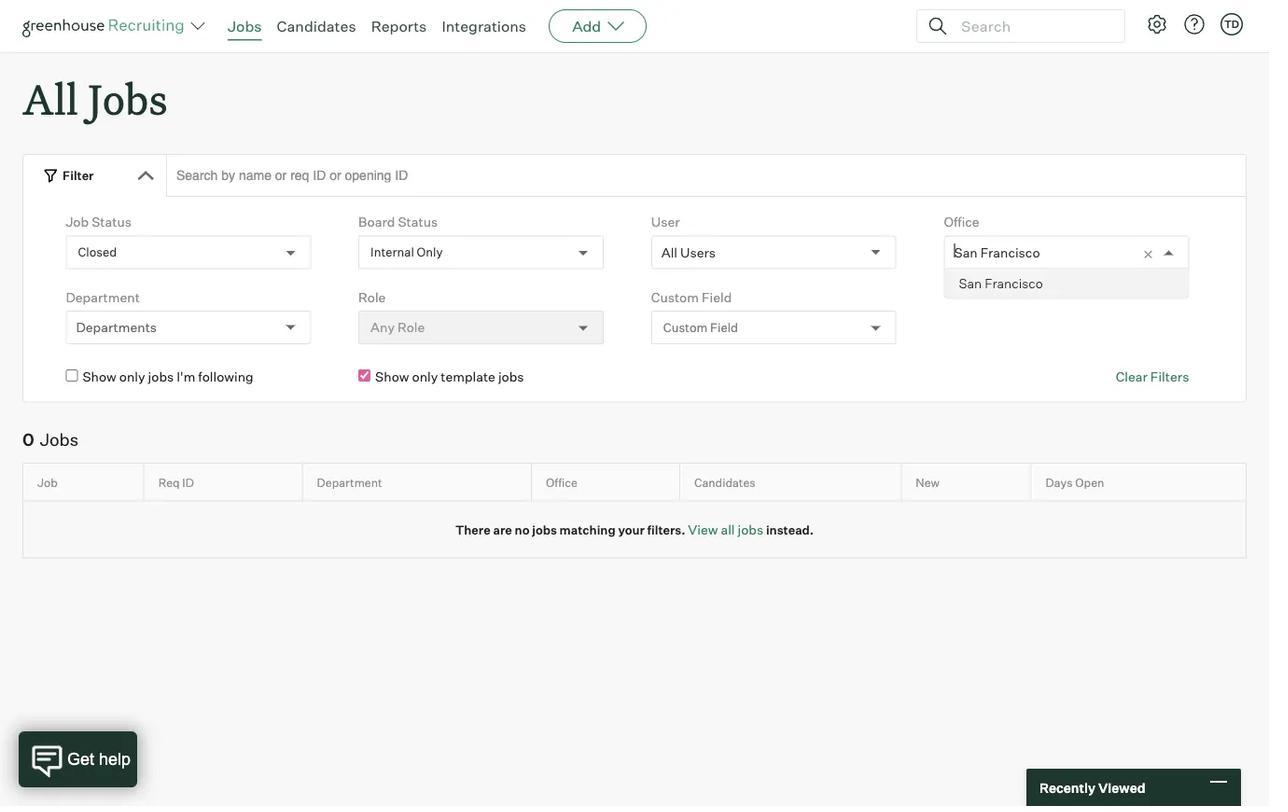 Task type: describe. For each thing, give the bounding box(es) containing it.
board
[[358, 214, 395, 230]]

no
[[515, 522, 530, 537]]

there are no jobs matching your filters. view all jobs instead.
[[455, 521, 814, 538]]

there
[[455, 522, 491, 537]]

recently viewed
[[1040, 780, 1146, 796]]

0 vertical spatial san francisco option
[[954, 244, 1040, 261]]

jobs right all
[[738, 521, 764, 538]]

san francisco list box
[[945, 269, 1188, 297]]

francisco for bottom the san francisco option
[[985, 275, 1043, 291]]

job status
[[66, 214, 132, 230]]

req
[[158, 475, 180, 490]]

0 vertical spatial field
[[702, 289, 732, 305]]

reports link
[[371, 17, 427, 35]]

Show only jobs I'm following checkbox
[[66, 370, 78, 382]]

1 vertical spatial office
[[546, 475, 578, 490]]

jobs left i'm
[[148, 369, 174, 385]]

san for bottom the san francisco option
[[959, 275, 982, 291]]

show for show only template jobs
[[375, 369, 409, 385]]

jobs inside there are no jobs matching your filters. view all jobs instead.
[[532, 522, 557, 537]]

viewed
[[1098, 780, 1146, 796]]

san for the topmost the san francisco option
[[954, 244, 978, 261]]

0 vertical spatial custom field
[[651, 289, 732, 305]]

template
[[441, 369, 496, 385]]

1 vertical spatial san francisco option
[[945, 269, 1188, 297]]

role
[[358, 289, 386, 305]]

new
[[916, 475, 940, 490]]

integrations
[[442, 17, 527, 35]]

instead.
[[766, 522, 814, 537]]

closed
[[78, 245, 117, 260]]

view
[[688, 521, 718, 538]]

job for job status
[[66, 214, 89, 230]]

0 vertical spatial san francisco
[[954, 244, 1040, 261]]

user
[[651, 214, 680, 230]]

filters
[[1151, 369, 1189, 385]]

clear filters link
[[1116, 368, 1189, 386]]

id
[[182, 475, 194, 490]]

internal
[[371, 245, 414, 260]]

clear
[[1116, 369, 1148, 385]]

clear value element
[[1142, 237, 1164, 269]]

jobs right template at the left of the page
[[498, 369, 524, 385]]

integrations link
[[442, 17, 527, 35]]

1 horizontal spatial department
[[317, 475, 382, 490]]

status for job status
[[92, 214, 132, 230]]

board status
[[358, 214, 438, 230]]

internal only
[[371, 245, 443, 260]]

job for job
[[37, 475, 58, 490]]



Task type: locate. For each thing, give the bounding box(es) containing it.
office
[[944, 214, 980, 230], [546, 475, 578, 490]]

Search by name or req ID or opening ID text field
[[166, 154, 1247, 197]]

custom field down all users
[[651, 289, 732, 305]]

san inside option
[[959, 275, 982, 291]]

matching
[[560, 522, 616, 537]]

1 horizontal spatial office
[[944, 214, 980, 230]]

0 horizontal spatial status
[[92, 214, 132, 230]]

san francisco option up san francisco list box at the right
[[954, 244, 1040, 261]]

view all jobs link
[[688, 521, 764, 538]]

greenhouse recruiting image
[[22, 15, 190, 37]]

jobs right 0
[[40, 430, 79, 451]]

0 horizontal spatial department
[[66, 289, 140, 305]]

show only jobs i'm following
[[83, 369, 254, 385]]

job up closed
[[66, 214, 89, 230]]

td
[[1224, 18, 1240, 30]]

departments
[[76, 319, 157, 336]]

add
[[572, 17, 601, 35]]

jobs right the no
[[532, 522, 557, 537]]

jobs link
[[228, 17, 262, 35]]

days
[[1046, 475, 1073, 490]]

show right show only template jobs option
[[375, 369, 409, 385]]

san francisco option
[[954, 244, 1040, 261], [945, 269, 1188, 297]]

1 vertical spatial san francisco
[[959, 275, 1043, 291]]

reports
[[371, 17, 427, 35]]

0 horizontal spatial office
[[546, 475, 578, 490]]

1 horizontal spatial jobs
[[88, 71, 168, 126]]

1 vertical spatial custom
[[663, 320, 708, 335]]

1 vertical spatial candidates
[[694, 475, 756, 490]]

francisco for the topmost the san francisco option
[[981, 244, 1040, 261]]

0 vertical spatial candidates
[[277, 17, 356, 35]]

open
[[1075, 475, 1105, 490]]

None field
[[954, 237, 959, 269]]

1 horizontal spatial only
[[412, 369, 438, 385]]

req id
[[158, 475, 194, 490]]

show for show only jobs i'm following
[[83, 369, 116, 385]]

0 horizontal spatial job
[[37, 475, 58, 490]]

all for all jobs
[[22, 71, 78, 126]]

0 vertical spatial office
[[944, 214, 980, 230]]

2 status from the left
[[398, 214, 438, 230]]

jobs
[[148, 369, 174, 385], [498, 369, 524, 385], [738, 521, 764, 538], [532, 522, 557, 537]]

1 vertical spatial san
[[959, 275, 982, 291]]

are
[[493, 522, 512, 537]]

1 vertical spatial department
[[317, 475, 382, 490]]

0 vertical spatial jobs
[[228, 17, 262, 35]]

td button
[[1221, 13, 1243, 35]]

1 vertical spatial job
[[37, 475, 58, 490]]

td button
[[1217, 9, 1247, 39]]

status up closed
[[92, 214, 132, 230]]

2 vertical spatial jobs
[[40, 430, 79, 451]]

jobs down greenhouse recruiting image
[[88, 71, 168, 126]]

jobs left candidates "link"
[[228, 17, 262, 35]]

francisco inside option
[[985, 275, 1043, 291]]

1 status from the left
[[92, 214, 132, 230]]

1 horizontal spatial status
[[398, 214, 438, 230]]

candidates link
[[277, 17, 356, 35]]

all users option
[[662, 244, 716, 261]]

1 vertical spatial jobs
[[88, 71, 168, 126]]

department
[[66, 289, 140, 305], [317, 475, 382, 490]]

all up filter
[[22, 71, 78, 126]]

filters.
[[647, 522, 686, 537]]

clear value image
[[1142, 248, 1155, 262]]

add button
[[549, 9, 647, 43]]

configure image
[[1146, 13, 1169, 35]]

all for all users
[[662, 244, 678, 261]]

candidates
[[277, 17, 356, 35], [694, 475, 756, 490]]

2 horizontal spatial jobs
[[228, 17, 262, 35]]

jobs
[[228, 17, 262, 35], [88, 71, 168, 126], [40, 430, 79, 451]]

users
[[680, 244, 716, 261]]

0 horizontal spatial only
[[119, 369, 145, 385]]

san francisco inside san francisco list box
[[959, 275, 1043, 291]]

only down departments
[[119, 369, 145, 385]]

0 vertical spatial job
[[66, 214, 89, 230]]

all jobs
[[22, 71, 168, 126]]

field
[[702, 289, 732, 305], [710, 320, 738, 335]]

0 vertical spatial department
[[66, 289, 140, 305]]

0 horizontal spatial jobs
[[40, 430, 79, 451]]

1 horizontal spatial job
[[66, 214, 89, 230]]

custom field down users
[[663, 320, 738, 335]]

1 horizontal spatial candidates
[[694, 475, 756, 490]]

status
[[92, 214, 132, 230], [398, 214, 438, 230]]

all
[[22, 71, 78, 126], [662, 244, 678, 261]]

clear filters
[[1116, 369, 1189, 385]]

1 horizontal spatial show
[[375, 369, 409, 385]]

1 show from the left
[[83, 369, 116, 385]]

filter
[[63, 168, 94, 183]]

custom field
[[651, 289, 732, 305], [663, 320, 738, 335]]

1 horizontal spatial all
[[662, 244, 678, 261]]

1 only from the left
[[119, 369, 145, 385]]

only
[[119, 369, 145, 385], [412, 369, 438, 385]]

custom
[[651, 289, 699, 305], [663, 320, 708, 335]]

only left template at the left of the page
[[412, 369, 438, 385]]

Search text field
[[957, 13, 1108, 40]]

0 vertical spatial all
[[22, 71, 78, 126]]

all left users
[[662, 244, 678, 261]]

only for jobs
[[119, 369, 145, 385]]

show right show only jobs i'm following checkbox
[[83, 369, 116, 385]]

0 vertical spatial san
[[954, 244, 978, 261]]

0 horizontal spatial candidates
[[277, 17, 356, 35]]

san francisco option down clear value icon
[[945, 269, 1188, 297]]

i'm
[[177, 369, 195, 385]]

status for board status
[[398, 214, 438, 230]]

2 only from the left
[[412, 369, 438, 385]]

all
[[721, 521, 735, 538]]

days open
[[1046, 475, 1105, 490]]

only
[[417, 245, 443, 260]]

0 jobs
[[22, 430, 79, 451]]

1 vertical spatial francisco
[[985, 275, 1043, 291]]

job
[[66, 214, 89, 230], [37, 475, 58, 490]]

following
[[198, 369, 254, 385]]

1 vertical spatial all
[[662, 244, 678, 261]]

candidates up the 'view all jobs' link
[[694, 475, 756, 490]]

recently
[[1040, 780, 1096, 796]]

show
[[83, 369, 116, 385], [375, 369, 409, 385]]

1 vertical spatial custom field
[[663, 320, 738, 335]]

francisco
[[981, 244, 1040, 261], [985, 275, 1043, 291]]

0 horizontal spatial all
[[22, 71, 78, 126]]

status up internal only at the left top of the page
[[398, 214, 438, 230]]

your
[[618, 522, 645, 537]]

jobs for 0 jobs
[[40, 430, 79, 451]]

show only template jobs
[[375, 369, 524, 385]]

jobs for all jobs
[[88, 71, 168, 126]]

0 vertical spatial custom
[[651, 289, 699, 305]]

san
[[954, 244, 978, 261], [959, 275, 982, 291]]

1 vertical spatial field
[[710, 320, 738, 335]]

job down 0 jobs
[[37, 475, 58, 490]]

all users
[[662, 244, 716, 261]]

0
[[22, 430, 34, 451]]

Show only template jobs checkbox
[[358, 370, 371, 382]]

2 show from the left
[[375, 369, 409, 385]]

0 horizontal spatial show
[[83, 369, 116, 385]]

only for template
[[412, 369, 438, 385]]

san francisco
[[954, 244, 1040, 261], [959, 275, 1043, 291]]

0 vertical spatial francisco
[[981, 244, 1040, 261]]

candidates right jobs link
[[277, 17, 356, 35]]



Task type: vqa. For each thing, say whether or not it's contained in the screenshot.
All to the left
yes



